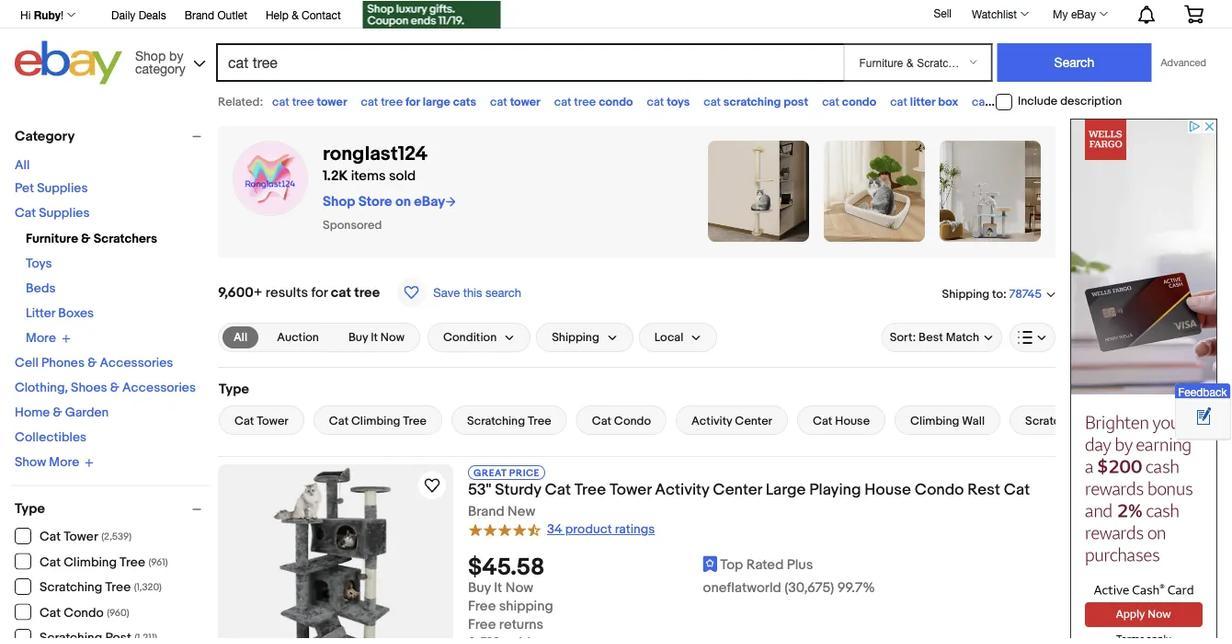 Task type: vqa. For each thing, say whether or not it's contained in the screenshot.
99.7% on the right bottom
yes



Task type: locate. For each thing, give the bounding box(es) containing it.
1 vertical spatial all
[[234, 330, 248, 344]]

tower for cat tower (2,539)
[[64, 529, 98, 545]]

type inside $45.58 main content
[[219, 381, 249, 397]]

all up pet
[[15, 158, 30, 173]]

tree left pink
[[992, 95, 1014, 109]]

sell link
[[925, 7, 960, 19]]

tower up cat climbing tree (961)
[[64, 529, 98, 545]]

oneflatworld (30,675) 99.7% free shipping free returns
[[468, 580, 875, 633]]

climbing
[[351, 414, 400, 428], [910, 414, 960, 428], [64, 555, 117, 570]]

shipping for shipping
[[552, 330, 599, 345]]

shop inside ronglast124 1.2k items sold shop store on ebay sponsored
[[323, 193, 355, 210]]

0 horizontal spatial for
[[311, 284, 328, 301]]

cat right include
[[1084, 95, 1101, 109]]

store
[[358, 193, 392, 210]]

& up shoes
[[88, 355, 97, 371]]

cat right cat tower
[[554, 95, 571, 109]]

1 horizontal spatial tower
[[510, 95, 540, 109]]

shipping inside dropdown button
[[552, 330, 599, 345]]

type down show
[[15, 501, 45, 517]]

tower up ronglast124 link
[[317, 95, 347, 109]]

1 horizontal spatial type
[[219, 381, 249, 397]]

0 horizontal spatial condo
[[64, 605, 104, 621]]

cat right results
[[331, 284, 351, 301]]

activity up 53" sturdy cat tree tower activity center large playing house condo rest cat heading
[[692, 414, 732, 428]]

1 vertical spatial type
[[15, 501, 45, 517]]

34
[[547, 522, 562, 538]]

cat right "cats"
[[490, 95, 507, 109]]

cat
[[272, 95, 289, 109], [361, 95, 378, 109], [490, 95, 507, 109], [554, 95, 571, 109], [647, 95, 664, 109], [704, 95, 721, 109], [822, 95, 839, 109], [890, 95, 908, 109], [972, 95, 989, 109], [1084, 95, 1101, 109], [331, 284, 351, 301]]

scratching tree (1,320)
[[40, 580, 162, 595]]

cat right related:
[[272, 95, 289, 109]]

cat right sturdy
[[545, 480, 571, 499]]

related:
[[218, 95, 263, 109]]

0 horizontal spatial ebay
[[414, 193, 445, 210]]

1 horizontal spatial all
[[234, 330, 248, 344]]

cat for cat tree pink
[[972, 95, 989, 109]]

(961)
[[148, 556, 168, 568]]

cat down pet
[[15, 206, 36, 221]]

shop left 'by'
[[135, 48, 166, 63]]

scratching up great price dropdown button at the bottom of the page
[[467, 414, 525, 428]]

type up cat tower "link" in the bottom left of the page
[[219, 381, 249, 397]]

cat right post
[[822, 95, 839, 109]]

cat down scratching tree (1,320)
[[40, 605, 61, 621]]

4 ronglast124 image from the left
[[940, 141, 1041, 242]]

cat for cat toys
[[647, 95, 664, 109]]

shop down 1.2k
[[323, 193, 355, 210]]

cat up cat climbing tree (961)
[[40, 529, 61, 545]]

1 horizontal spatial shipping
[[942, 287, 990, 301]]

accessories
[[100, 355, 173, 371], [122, 380, 196, 396]]

tree
[[403, 414, 427, 428], [528, 414, 551, 428], [574, 480, 606, 499], [120, 555, 145, 570], [105, 580, 131, 595]]

1 horizontal spatial condo
[[614, 414, 651, 428]]

1 horizontal spatial now
[[505, 580, 533, 597]]

tower up ratings
[[610, 480, 652, 499]]

0 vertical spatial supplies
[[37, 181, 88, 196]]

ruby
[[34, 8, 61, 21]]

it up shipping at the bottom left
[[494, 580, 502, 597]]

shop
[[135, 48, 166, 63], [323, 193, 355, 210]]

1 vertical spatial accessories
[[122, 380, 196, 396]]

1 horizontal spatial climbing
[[351, 414, 400, 428]]

2 horizontal spatial condo
[[915, 480, 964, 499]]

toys
[[26, 256, 52, 272]]

cat right cat tower
[[329, 414, 349, 428]]

now up shipping at the bottom left
[[505, 580, 533, 597]]

shop inside shop by category
[[135, 48, 166, 63]]

ebay
[[1071, 7, 1096, 20], [414, 193, 445, 210]]

1 horizontal spatial buy it now
[[468, 580, 533, 597]]

all link down 9,600
[[223, 326, 259, 349]]

top
[[720, 557, 743, 574]]

cell phones & accessories clothing, shoes & accessories home & garden collectibles
[[15, 355, 196, 446]]

1 horizontal spatial brand
[[468, 503, 504, 520]]

listing options selector. list view selected. image
[[1018, 330, 1047, 345]]

1 horizontal spatial buy
[[468, 580, 491, 597]]

0 horizontal spatial tower
[[64, 529, 98, 545]]

1 horizontal spatial condo
[[842, 95, 877, 109]]

returns
[[499, 617, 544, 633]]

1 vertical spatial all link
[[223, 326, 259, 349]]

1 condo from the left
[[599, 95, 633, 109]]

1 large from the left
[[423, 95, 450, 109]]

tree up buy it now link
[[354, 284, 380, 301]]

pet supplies
[[15, 181, 88, 196]]

1 horizontal spatial tower
[[257, 414, 289, 428]]

0 vertical spatial type
[[219, 381, 249, 397]]

0 horizontal spatial tower
[[317, 95, 347, 109]]

ebay right my
[[1071, 7, 1096, 20]]

scratchers
[[93, 231, 157, 247]]

1 ronglast124 image from the left
[[233, 141, 308, 216]]

daily deals
[[111, 8, 166, 21]]

scratching post
[[1025, 414, 1110, 428]]

53" sturdy cat tree tower activity center large playing house condo rest cat heading
[[468, 480, 1030, 499]]

cat for cat litter box
[[890, 95, 908, 109]]

1 vertical spatial now
[[505, 580, 533, 597]]

shipping
[[942, 287, 990, 301], [552, 330, 599, 345]]

condo left the cat toys
[[599, 95, 633, 109]]

0 vertical spatial activity
[[692, 414, 732, 428]]

2 vertical spatial tower
[[64, 529, 98, 545]]

daily deals link
[[111, 6, 166, 26]]

0 vertical spatial shop
[[135, 48, 166, 63]]

1 vertical spatial condo
[[915, 480, 964, 499]]

supplies
[[37, 181, 88, 196], [39, 206, 90, 221]]

scratching left post
[[1025, 414, 1083, 428]]

cat tower
[[234, 414, 289, 428]]

cat tower
[[490, 95, 540, 109]]

playing
[[810, 480, 861, 499]]

scratching
[[467, 414, 525, 428], [1025, 414, 1083, 428], [40, 580, 102, 595]]

description
[[1060, 94, 1122, 109]]

1 vertical spatial more
[[49, 455, 79, 470]]

condo inside cat condo link
[[614, 414, 651, 428]]

brand down 53"
[[468, 503, 504, 520]]

large right pink
[[1054, 95, 1081, 109]]

1 vertical spatial house
[[865, 480, 911, 499]]

cat up playing
[[813, 414, 832, 428]]

center
[[735, 414, 772, 428], [713, 480, 762, 499]]

0 horizontal spatial type
[[15, 501, 45, 517]]

1 horizontal spatial for
[[406, 95, 420, 109]]

all link
[[15, 158, 30, 173], [223, 326, 259, 349]]

more down litter
[[26, 331, 56, 346]]

cat down shipping dropdown button
[[592, 414, 612, 428]]

brand outlet
[[185, 8, 247, 21]]

0 horizontal spatial it
[[371, 330, 378, 345]]

now left "condition"
[[381, 330, 405, 345]]

cat inside "link"
[[234, 414, 254, 428]]

All selected text field
[[234, 329, 248, 346]]

auction
[[277, 330, 319, 345]]

cat tree pink
[[972, 95, 1040, 109]]

help & contact link
[[266, 6, 341, 26]]

tree for pink
[[992, 95, 1014, 109]]

accessories down cell phones & accessories link
[[122, 380, 196, 396]]

auction link
[[266, 326, 330, 349]]

1 vertical spatial free
[[468, 617, 496, 633]]

house right playing
[[865, 480, 911, 499]]

0 vertical spatial brand
[[185, 8, 214, 21]]

(30,675)
[[785, 580, 834, 597]]

0 horizontal spatial scratching
[[40, 580, 102, 595]]

price
[[509, 467, 540, 479]]

& right home
[[53, 405, 62, 421]]

condo for cat condo
[[614, 414, 651, 428]]

cat down cat tower (2,539)
[[40, 555, 61, 570]]

supplies for pet supplies
[[37, 181, 88, 196]]

all link up pet
[[15, 158, 30, 173]]

cat right box
[[972, 95, 989, 109]]

collectibles link
[[15, 430, 87, 446]]

2 horizontal spatial scratching
[[1025, 414, 1083, 428]]

shipping inside shipping to : 78745
[[942, 287, 990, 301]]

0 vertical spatial for
[[406, 95, 420, 109]]

1 horizontal spatial all link
[[223, 326, 259, 349]]

1 vertical spatial shop
[[323, 193, 355, 210]]

more down the collectibles link
[[49, 455, 79, 470]]

cat for cat supplies
[[15, 206, 36, 221]]

supplies up cat supplies at the left of the page
[[37, 181, 88, 196]]

cat for cat climbing tree (961)
[[40, 555, 61, 570]]

tree up product
[[574, 480, 606, 499]]

0 horizontal spatial condo
[[599, 95, 633, 109]]

cat for cat scratching post
[[704, 95, 721, 109]]

free left shipping at the bottom left
[[468, 598, 496, 615]]

1 vertical spatial for
[[311, 284, 328, 301]]

1 vertical spatial buy
[[468, 580, 491, 597]]

1 vertical spatial brand
[[468, 503, 504, 520]]

for
[[406, 95, 420, 109], [311, 284, 328, 301]]

0 vertical spatial ebay
[[1071, 7, 1096, 20]]

0 vertical spatial tower
[[257, 414, 289, 428]]

1 vertical spatial tower
[[610, 480, 652, 499]]

cat for cat climbing tree
[[329, 414, 349, 428]]

center left large
[[713, 480, 762, 499]]

this
[[463, 285, 482, 299]]

tower inside "link"
[[257, 414, 289, 428]]

house up playing
[[835, 414, 870, 428]]

all down 9,600
[[234, 330, 248, 344]]

brand inside great price 53" sturdy cat tree tower activity center large playing house condo rest cat brand new
[[468, 503, 504, 520]]

& right help
[[292, 8, 299, 21]]

house
[[835, 414, 870, 428], [865, 480, 911, 499]]

1 vertical spatial supplies
[[39, 206, 90, 221]]

0 horizontal spatial brand
[[185, 8, 214, 21]]

53" sturdy cat tree tower activity center large playing house condo rest cat image
[[218, 464, 453, 639]]

cat for cat condo
[[822, 95, 839, 109]]

supplies down pet supplies
[[39, 206, 90, 221]]

scratching post link
[[1010, 406, 1126, 435]]

clothing,
[[15, 380, 68, 396]]

shop by category button
[[127, 41, 210, 80]]

buy it now right auction
[[348, 330, 405, 345]]

condition button
[[428, 323, 531, 352]]

help & contact
[[266, 8, 341, 21]]

& right shoes
[[110, 380, 120, 396]]

climbing left the wall
[[910, 414, 960, 428]]

tree down shop by category banner
[[574, 95, 596, 109]]

1 vertical spatial center
[[713, 480, 762, 499]]

1 horizontal spatial large
[[1054, 95, 1081, 109]]

shipping to : 78745
[[942, 287, 1042, 302]]

brand
[[185, 8, 214, 21], [468, 503, 504, 520]]

climbing down buy it now link
[[351, 414, 400, 428]]

scratching tree link
[[452, 406, 567, 435]]

hi ruby !
[[20, 8, 64, 21]]

for left "cats"
[[406, 95, 420, 109]]

sturdy
[[495, 480, 541, 499]]

0 horizontal spatial all link
[[15, 158, 30, 173]]

pet
[[15, 181, 34, 196]]

1 horizontal spatial scratching
[[467, 414, 525, 428]]

tree right include
[[1104, 95, 1126, 109]]

scratching up cat condo (960)
[[40, 580, 102, 595]]

cat down all text box
[[234, 414, 254, 428]]

0 vertical spatial it
[[371, 330, 378, 345]]

supplies for cat supplies
[[39, 206, 90, 221]]

1 horizontal spatial it
[[494, 580, 502, 597]]

condo
[[599, 95, 633, 109], [842, 95, 877, 109]]

2 horizontal spatial tower
[[610, 480, 652, 499]]

ebay right on
[[414, 193, 445, 210]]

0 horizontal spatial climbing
[[64, 555, 117, 570]]

now
[[381, 330, 405, 345], [505, 580, 533, 597]]

cat for cat tower
[[490, 95, 507, 109]]

scratching inside scratching tree link
[[467, 414, 525, 428]]

tower down auction
[[257, 414, 289, 428]]

for right results
[[311, 284, 328, 301]]

top rated plus image
[[703, 556, 718, 573]]

cat right toys
[[704, 95, 721, 109]]

ronglast124 image
[[233, 141, 308, 216], [708, 141, 809, 242], [824, 141, 925, 242], [940, 141, 1041, 242]]

search
[[486, 285, 521, 299]]

tower inside great price 53" sturdy cat tree tower activity center large playing house condo rest cat brand new
[[610, 480, 652, 499]]

cat tree tower
[[272, 95, 347, 109]]

category button
[[15, 128, 210, 144]]

none submit inside shop by category banner
[[997, 43, 1152, 82]]

1 horizontal spatial shop
[[323, 193, 355, 210]]

0 horizontal spatial shipping
[[552, 330, 599, 345]]

cat scratching post
[[704, 95, 808, 109]]

house inside great price 53" sturdy cat tree tower activity center large playing house condo rest cat brand new
[[865, 480, 911, 499]]

large left "cats"
[[423, 95, 450, 109]]

1 vertical spatial shipping
[[552, 330, 599, 345]]

(960)
[[107, 607, 129, 619]]

climbing down cat tower (2,539)
[[64, 555, 117, 570]]

& right furniture
[[81, 231, 91, 247]]

shipping
[[499, 598, 553, 615]]

items
[[351, 167, 386, 184]]

it
[[371, 330, 378, 345], [494, 580, 502, 597]]

brand left outlet
[[185, 8, 214, 21]]

activity up ratings
[[655, 480, 709, 499]]

2 vertical spatial condo
[[64, 605, 104, 621]]

None submit
[[997, 43, 1152, 82]]

daily
[[111, 8, 135, 21]]

help
[[266, 8, 289, 21]]

buy it now up shipping at the bottom left
[[468, 580, 533, 597]]

1 vertical spatial ebay
[[414, 193, 445, 210]]

cat inside $45.58 main content
[[331, 284, 351, 301]]

my
[[1053, 7, 1068, 20]]

center up 53" sturdy cat tree tower activity center large playing house condo rest cat heading
[[735, 414, 772, 428]]

cat left toys
[[647, 95, 664, 109]]

&
[[292, 8, 299, 21], [81, 231, 91, 247], [88, 355, 97, 371], [110, 380, 120, 396], [53, 405, 62, 421]]

0 horizontal spatial all
[[15, 158, 30, 173]]

sort: best match button
[[882, 323, 1002, 352]]

1 vertical spatial activity
[[655, 480, 709, 499]]

it right auction
[[371, 330, 378, 345]]

category
[[135, 61, 185, 76]]

cat for cat tower (2,539)
[[40, 529, 61, 545]]

0 horizontal spatial buy it now
[[348, 330, 405, 345]]

ronglast124 1.2k items sold shop store on ebay sponsored
[[323, 142, 445, 232]]

tower down search for anything "text box"
[[510, 95, 540, 109]]

0 vertical spatial free
[[468, 598, 496, 615]]

1 horizontal spatial ebay
[[1071, 7, 1096, 20]]

0 vertical spatial condo
[[614, 414, 651, 428]]

cat up ronglast124 link
[[361, 95, 378, 109]]

2 free from the top
[[468, 617, 496, 633]]

all
[[15, 158, 30, 173], [234, 330, 248, 344]]

cat left the litter
[[890, 95, 908, 109]]

0 horizontal spatial buy
[[348, 330, 368, 345]]

accessories up clothing, shoes & accessories link
[[100, 355, 173, 371]]

0 vertical spatial shipping
[[942, 287, 990, 301]]

type
[[219, 381, 249, 397], [15, 501, 45, 517]]

cat climbing tree (961)
[[40, 555, 168, 570]]

advertisement region
[[1070, 119, 1218, 639]]

& inside account navigation
[[292, 8, 299, 21]]

condo inside great price 53" sturdy cat tree tower activity center large playing house condo rest cat brand new
[[915, 480, 964, 499]]

climbing wall
[[910, 414, 985, 428]]

ebay inside ronglast124 1.2k items sold shop store on ebay sponsored
[[414, 193, 445, 210]]

wall
[[962, 414, 985, 428]]

0 horizontal spatial large
[[423, 95, 450, 109]]

2 condo from the left
[[842, 95, 877, 109]]

tree up the "ronglast124" on the top left of the page
[[381, 95, 403, 109]]

buy it now link
[[337, 326, 416, 349]]

0 horizontal spatial shop
[[135, 48, 166, 63]]

match
[[946, 330, 979, 345]]

0 horizontal spatial now
[[381, 330, 405, 345]]

cell phones & accessories link
[[15, 355, 173, 371]]

& inside furniture & scratchers toys beds litter boxes
[[81, 231, 91, 247]]

best
[[919, 330, 943, 345]]

free left returns
[[468, 617, 496, 633]]

scratching inside scratching post "link"
[[1025, 414, 1083, 428]]

condo right post
[[842, 95, 877, 109]]

cat house
[[813, 414, 870, 428]]

tree right related:
[[292, 95, 314, 109]]

climbing for cat climbing tree
[[351, 414, 400, 428]]



Task type: describe. For each thing, give the bounding box(es) containing it.
climbing for cat climbing tree (961)
[[64, 555, 117, 570]]

all link inside $45.58 main content
[[223, 326, 259, 349]]

shop by category banner
[[10, 0, 1218, 89]]

cat condo (960)
[[40, 605, 129, 621]]

9,600 + results for cat tree
[[218, 284, 380, 301]]

furniture & scratchers toys beds litter boxes
[[26, 231, 157, 321]]

outlet
[[217, 8, 247, 21]]

cat toys
[[647, 95, 690, 109]]

phones
[[41, 355, 85, 371]]

34 product ratings link
[[468, 521, 655, 538]]

cat climbing tree
[[329, 414, 427, 428]]

scratching tree
[[467, 414, 551, 428]]

cat litter box
[[890, 95, 958, 109]]

rest
[[968, 480, 1000, 499]]

litter
[[910, 95, 935, 109]]

tree inside great price 53" sturdy cat tree tower activity center large playing house condo rest cat brand new
[[574, 480, 606, 499]]

tree up watch 53" sturdy cat tree tower activity center large playing house condo rest cat image
[[403, 414, 427, 428]]

show
[[15, 455, 46, 470]]

pet supplies link
[[15, 181, 88, 196]]

great price button
[[468, 464, 545, 480]]

home
[[15, 405, 50, 421]]

2 tower from the left
[[510, 95, 540, 109]]

cat condo
[[592, 414, 651, 428]]

tree up price
[[528, 414, 551, 428]]

include
[[1018, 94, 1058, 109]]

0 vertical spatial house
[[835, 414, 870, 428]]

ebay inside account navigation
[[1071, 7, 1096, 20]]

my ebay link
[[1043, 3, 1116, 25]]

0 vertical spatial now
[[381, 330, 405, 345]]

great price 53" sturdy cat tree tower activity center large playing house condo rest cat brand new
[[468, 467, 1030, 520]]

cat supplies
[[15, 206, 90, 221]]

sort: best match
[[890, 330, 979, 345]]

tree up "(960)"
[[105, 580, 131, 595]]

0 vertical spatial more
[[26, 331, 56, 346]]

rated
[[746, 557, 784, 574]]

:
[[1003, 287, 1007, 301]]

2 large from the left
[[1054, 95, 1081, 109]]

cat supplies link
[[15, 206, 90, 221]]

to
[[992, 287, 1003, 301]]

condo for cat condo (960)
[[64, 605, 104, 621]]

1 vertical spatial buy it now
[[468, 580, 533, 597]]

$45.58 main content
[[218, 119, 1127, 639]]

save this search
[[433, 285, 521, 299]]

brand inside account navigation
[[185, 8, 214, 21]]

activity inside great price 53" sturdy cat tree tower activity center large playing house condo rest cat brand new
[[655, 480, 709, 499]]

advanced link
[[1152, 44, 1216, 81]]

!
[[61, 8, 64, 21]]

deals
[[139, 8, 166, 21]]

on
[[395, 193, 411, 210]]

scratching for scratching tree
[[467, 414, 525, 428]]

all inside $45.58 main content
[[234, 330, 248, 344]]

tree inside $45.58 main content
[[354, 284, 380, 301]]

save
[[433, 285, 460, 299]]

beds link
[[26, 281, 56, 297]]

advanced
[[1161, 57, 1206, 69]]

cat for cat tree tower
[[272, 95, 289, 109]]

(1,320)
[[134, 582, 162, 594]]

include description
[[1018, 94, 1122, 109]]

sponsored
[[323, 218, 382, 232]]

0 vertical spatial center
[[735, 414, 772, 428]]

cat for cat tree for large cats
[[361, 95, 378, 109]]

show more
[[15, 455, 79, 470]]

tree for tower
[[292, 95, 314, 109]]

sort:
[[890, 330, 916, 345]]

cat tower (2,539)
[[40, 529, 132, 545]]

cat tree for large cats
[[361, 95, 476, 109]]

post
[[784, 95, 808, 109]]

tree left (961)
[[120, 555, 145, 570]]

results
[[266, 284, 308, 301]]

2 horizontal spatial climbing
[[910, 414, 960, 428]]

scratching for scratching tree (1,320)
[[40, 580, 102, 595]]

product
[[565, 522, 612, 538]]

0 vertical spatial all link
[[15, 158, 30, 173]]

cat for cat tower
[[234, 414, 254, 428]]

0 vertical spatial buy
[[348, 330, 368, 345]]

garden
[[65, 405, 109, 421]]

watch 53" sturdy cat tree tower activity center large playing house condo rest cat image
[[421, 475, 443, 497]]

watchlist link
[[962, 3, 1037, 25]]

ronglast124
[[323, 142, 428, 166]]

local button
[[639, 323, 717, 352]]

tree for condo
[[574, 95, 596, 109]]

great
[[474, 467, 507, 479]]

shipping for shipping to : 78745
[[942, 287, 990, 301]]

78745
[[1009, 287, 1042, 302]]

my ebay
[[1053, 7, 1096, 20]]

0 vertical spatial accessories
[[100, 355, 173, 371]]

feedback
[[1178, 385, 1227, 398]]

cat tower link
[[219, 406, 304, 435]]

condition
[[443, 330, 497, 345]]

cat for cat condo (960)
[[40, 605, 61, 621]]

center inside great price 53" sturdy cat tree tower activity center large playing house condo rest cat brand new
[[713, 480, 762, 499]]

home & garden link
[[15, 405, 109, 421]]

cat right rest
[[1004, 480, 1030, 499]]

beds
[[26, 281, 56, 297]]

3 ronglast124 image from the left
[[824, 141, 925, 242]]

1 tower from the left
[[317, 95, 347, 109]]

Search for anything text field
[[219, 45, 840, 80]]

0 vertical spatial all
[[15, 158, 30, 173]]

sell
[[934, 7, 952, 19]]

brand outlet link
[[185, 6, 247, 26]]

large cat tree
[[1054, 95, 1126, 109]]

tower for cat tower
[[257, 414, 289, 428]]

ratings
[[615, 522, 655, 538]]

local
[[655, 330, 683, 345]]

furniture
[[26, 231, 78, 247]]

your shopping cart image
[[1184, 5, 1205, 23]]

account navigation
[[10, 0, 1218, 31]]

category
[[15, 128, 75, 144]]

shop by category
[[135, 48, 185, 76]]

1 vertical spatial it
[[494, 580, 502, 597]]

type button
[[15, 501, 210, 517]]

cell
[[15, 355, 39, 371]]

for inside $45.58 main content
[[311, 284, 328, 301]]

scratching for scratching post
[[1025, 414, 1083, 428]]

0 vertical spatial buy it now
[[348, 330, 405, 345]]

cat for cat condo
[[592, 414, 612, 428]]

1 free from the top
[[468, 598, 496, 615]]

toys link
[[26, 256, 52, 272]]

get the coupon image
[[363, 1, 501, 29]]

climbing wall link
[[895, 406, 1001, 435]]

new
[[508, 503, 535, 520]]

post
[[1086, 414, 1110, 428]]

show more button
[[15, 455, 94, 470]]

cat for cat house
[[813, 414, 832, 428]]

cat climbing tree link
[[313, 406, 442, 435]]

boxes
[[58, 306, 94, 321]]

2 ronglast124 image from the left
[[708, 141, 809, 242]]

collectibles
[[15, 430, 87, 446]]

toys
[[667, 95, 690, 109]]

tree for for
[[381, 95, 403, 109]]

9,600
[[218, 284, 254, 301]]

34 product ratings
[[547, 522, 655, 538]]

cat for cat tree condo
[[554, 95, 571, 109]]

more button
[[26, 331, 71, 346]]

cat tree condo
[[554, 95, 633, 109]]



